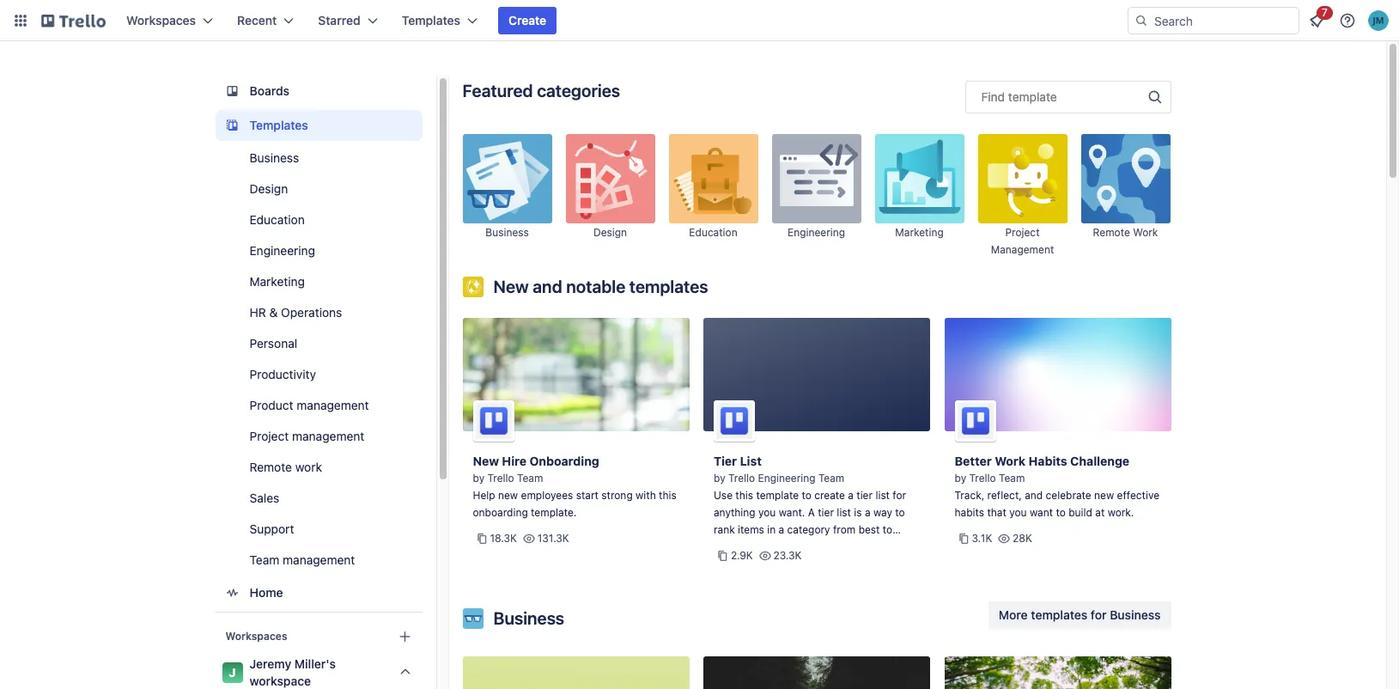 Task type: describe. For each thing, give the bounding box(es) containing it.
to up players,
[[883, 523, 893, 536]]

1 horizontal spatial remote
[[1094, 226, 1131, 239]]

sales
[[250, 491, 280, 505]]

0 horizontal spatial remote work link
[[215, 454, 422, 481]]

personal link
[[215, 330, 422, 358]]

1 vertical spatial a
[[865, 506, 871, 519]]

players,
[[867, 541, 905, 553]]

1 vertical spatial remote
[[250, 460, 292, 474]]

trello team image for new
[[473, 400, 514, 442]]

challenge
[[1071, 454, 1130, 468]]

engineering inside 'tier list by trello engineering team use this template to create a tier list for anything you want. a tier list is a way to rank items in a category from best to worst. this could be: best nba players, goat'd pasta dishes, and tastiest fast food joints.'
[[758, 472, 816, 485]]

boards link
[[215, 76, 422, 107]]

marketing link for right project management "link"
[[875, 134, 965, 258]]

1 horizontal spatial education link
[[669, 134, 758, 258]]

create button
[[498, 7, 557, 34]]

23.3k
[[774, 549, 802, 562]]

18.3k
[[490, 532, 517, 545]]

support link
[[215, 516, 422, 543]]

onboarding
[[530, 454, 600, 468]]

create
[[509, 13, 547, 28]]

from
[[834, 523, 856, 536]]

celebrate
[[1046, 489, 1092, 502]]

jeremy miller (jeremymiller198) image
[[1369, 10, 1390, 31]]

131.3k
[[538, 532, 570, 545]]

create
[[815, 489, 846, 502]]

notable
[[567, 277, 626, 296]]

workspaces button
[[116, 7, 223, 34]]

productivity
[[250, 367, 316, 382]]

tier
[[714, 454, 737, 468]]

1 vertical spatial design
[[594, 226, 627, 239]]

joints.
[[739, 575, 768, 588]]

category
[[788, 523, 831, 536]]

recent button
[[227, 7, 304, 34]]

featured
[[463, 81, 533, 101]]

1 vertical spatial project
[[250, 429, 289, 443]]

business inside more templates for business button
[[1110, 608, 1161, 622]]

featured categories
[[463, 81, 621, 101]]

home image
[[222, 583, 243, 603]]

use
[[714, 489, 733, 502]]

this inside new hire onboarding by trello team help new employees start strong with this onboarding template.
[[659, 489, 677, 502]]

2 vertical spatial a
[[779, 523, 785, 536]]

0 vertical spatial and
[[533, 277, 563, 296]]

team inside better work habits challenge by trello team track, reflect, and celebrate new effective habits that you want to build at work.
[[999, 472, 1026, 485]]

start
[[576, 489, 599, 502]]

starred button
[[308, 7, 388, 34]]

items
[[738, 523, 765, 536]]

new inside better work habits challenge by trello team track, reflect, and celebrate new effective habits that you want to build at work.
[[1095, 489, 1115, 502]]

nba
[[842, 541, 864, 553]]

Search field
[[1149, 8, 1299, 34]]

tastiest
[[842, 558, 878, 571]]

1 vertical spatial list
[[837, 506, 852, 519]]

list
[[740, 454, 762, 468]]

0 vertical spatial templates
[[630, 277, 709, 296]]

by inside new hire onboarding by trello team help new employees start strong with this onboarding template.
[[473, 472, 485, 485]]

1 vertical spatial project management
[[250, 429, 365, 443]]

1 vertical spatial workspaces
[[226, 630, 287, 643]]

and inside 'tier list by trello engineering team use this template to create a tier list for anything you want. a tier list is a way to rank items in a category from best to worst. this could be: best nba players, goat'd pasta dishes, and tastiest fast food joints.'
[[821, 558, 839, 571]]

templates inside more templates for business button
[[1032, 608, 1088, 622]]

to inside better work habits challenge by trello team track, reflect, and celebrate new effective habits that you want to build at work.
[[1057, 506, 1066, 519]]

workspace
[[250, 674, 311, 688]]

create a workspace image
[[395, 626, 416, 647]]

engineering icon image
[[772, 134, 862, 223]]

back to home image
[[41, 7, 106, 34]]

trello engineering team image
[[714, 400, 755, 442]]

1 business icon image from the top
[[463, 134, 552, 223]]

by inside 'tier list by trello engineering team use this template to create a tier list for anything you want. a tier list is a way to rank items in a category from best to worst. this could be: best nba players, goat'd pasta dishes, and tastiest fast food joints.'
[[714, 472, 726, 485]]

operations
[[281, 305, 342, 320]]

help
[[473, 489, 496, 502]]

search image
[[1135, 14, 1149, 28]]

worst.
[[714, 541, 744, 553]]

1 vertical spatial engineering
[[250, 243, 315, 258]]

new for new and notable templates
[[494, 277, 529, 296]]

fast
[[881, 558, 899, 571]]

0 vertical spatial a
[[848, 489, 854, 502]]

reflect,
[[988, 489, 1023, 502]]

habits
[[955, 506, 985, 519]]

productivity link
[[215, 361, 422, 388]]

template inside field
[[1009, 89, 1058, 104]]

2.9k
[[731, 549, 753, 562]]

more
[[999, 608, 1028, 622]]

better work habits challenge by trello team track, reflect, and celebrate new effective habits that you want to build at work.
[[955, 454, 1160, 519]]

team inside new hire onboarding by trello team help new employees start strong with this onboarding template.
[[517, 472, 543, 485]]

team management
[[250, 553, 355, 567]]

workspaces inside popup button
[[126, 13, 196, 28]]

0 horizontal spatial best
[[818, 541, 840, 553]]

0 vertical spatial list
[[876, 489, 890, 502]]

design link for the left education link
[[215, 175, 422, 203]]

personal
[[250, 336, 298, 351]]

you inside 'tier list by trello engineering team use this template to create a tier list for anything you want. a tier list is a way to rank items in a category from best to worst. this could be: best nba players, goat'd pasta dishes, and tastiest fast food joints.'
[[759, 506, 776, 519]]

engineering link for the right education link
[[772, 134, 862, 258]]

this inside 'tier list by trello engineering team use this template to create a tier list for anything you want. a tier list is a way to rank items in a category from best to worst. this could be: best nba players, goat'd pasta dishes, and tastiest fast food joints.'
[[736, 489, 754, 502]]

could
[[770, 541, 797, 553]]

for inside button
[[1091, 608, 1107, 622]]

1 horizontal spatial project management link
[[978, 134, 1068, 258]]

more templates for business button
[[989, 602, 1172, 629]]

anything
[[714, 506, 756, 519]]

hr
[[250, 305, 266, 320]]

templates button
[[392, 7, 488, 34]]

build
[[1069, 506, 1093, 519]]

way
[[874, 506, 893, 519]]

food
[[714, 575, 736, 588]]

onboarding
[[473, 506, 528, 519]]

starred
[[318, 13, 361, 28]]

new inside new hire onboarding by trello team help new employees start strong with this onboarding template.
[[498, 489, 518, 502]]

habits
[[1029, 454, 1068, 468]]

design link for the right education link
[[566, 134, 655, 258]]

1 horizontal spatial tier
[[857, 489, 873, 502]]

you inside better work habits challenge by trello team track, reflect, and celebrate new effective habits that you want to build at work.
[[1010, 506, 1027, 519]]

1 horizontal spatial marketing
[[896, 226, 944, 239]]

in
[[768, 523, 776, 536]]

more templates for business
[[999, 608, 1161, 622]]

work.
[[1108, 506, 1135, 519]]

goat'd
[[714, 558, 751, 571]]

hr & operations link
[[215, 299, 422, 327]]

at
[[1096, 506, 1105, 519]]

boards
[[250, 83, 290, 98]]

pasta
[[754, 558, 780, 571]]

trello inside new hire onboarding by trello team help new employees start strong with this onboarding template.
[[488, 472, 514, 485]]

product management
[[250, 398, 369, 413]]

strong
[[602, 489, 633, 502]]

with
[[636, 489, 656, 502]]

want.
[[779, 506, 806, 519]]

0 horizontal spatial design
[[250, 181, 288, 196]]

0 horizontal spatial tier
[[818, 506, 834, 519]]

0 vertical spatial remote work
[[1094, 226, 1159, 239]]

0 vertical spatial project management
[[991, 226, 1055, 256]]

product
[[250, 398, 294, 413]]

1 horizontal spatial work
[[1134, 226, 1159, 239]]

0 horizontal spatial templates
[[250, 118, 308, 132]]

find
[[982, 89, 1006, 104]]

support
[[250, 522, 294, 536]]



Task type: vqa. For each thing, say whether or not it's contained in the screenshot.


Task type: locate. For each thing, give the bounding box(es) containing it.
is
[[854, 506, 862, 519]]

sales link
[[215, 485, 422, 512]]

trello down better
[[970, 472, 997, 485]]

0 vertical spatial design
[[250, 181, 288, 196]]

1 vertical spatial marketing
[[250, 274, 305, 289]]

marketing icon image
[[875, 134, 965, 223]]

1 vertical spatial project management link
[[215, 423, 422, 450]]

0 horizontal spatial marketing
[[250, 274, 305, 289]]

new up 'at'
[[1095, 489, 1115, 502]]

1 vertical spatial new
[[473, 454, 499, 468]]

1 horizontal spatial templates
[[402, 13, 461, 28]]

0 vertical spatial remote work link
[[1082, 134, 1171, 258]]

remote work
[[1094, 226, 1159, 239], [250, 460, 322, 474]]

templates right more
[[1032, 608, 1088, 622]]

effective
[[1118, 489, 1160, 502]]

0 vertical spatial project management link
[[978, 134, 1068, 258]]

marketing down marketing icon
[[896, 226, 944, 239]]

be:
[[800, 541, 815, 553]]

employees
[[521, 489, 573, 502]]

new hire onboarding by trello team help new employees start strong with this onboarding template.
[[473, 454, 677, 519]]

1 horizontal spatial for
[[1091, 608, 1107, 622]]

engineering up &
[[250, 243, 315, 258]]

and left notable on the left
[[533, 277, 563, 296]]

1 horizontal spatial template
[[1009, 89, 1058, 104]]

3.1k
[[972, 532, 993, 545]]

team up create
[[819, 472, 845, 485]]

1 vertical spatial best
[[818, 541, 840, 553]]

team down work
[[999, 472, 1026, 485]]

by up use on the right of page
[[714, 472, 726, 485]]

0 horizontal spatial project
[[250, 429, 289, 443]]

project management icon image
[[978, 134, 1068, 223]]

0 horizontal spatial by
[[473, 472, 485, 485]]

track,
[[955, 489, 985, 502]]

engineering
[[788, 226, 846, 239], [250, 243, 315, 258], [758, 472, 816, 485]]

2 you from the left
[[1010, 506, 1027, 519]]

remote work link
[[1082, 134, 1171, 258], [215, 454, 422, 481]]

0 horizontal spatial trello team image
[[473, 400, 514, 442]]

1 vertical spatial remote work
[[250, 460, 322, 474]]

0 vertical spatial remote
[[1094, 226, 1131, 239]]

project
[[1006, 226, 1040, 239], [250, 429, 289, 443]]

0 vertical spatial project
[[1006, 226, 1040, 239]]

0 horizontal spatial education link
[[215, 206, 422, 234]]

1 vertical spatial template
[[757, 489, 799, 502]]

1 horizontal spatial this
[[736, 489, 754, 502]]

and inside better work habits challenge by trello team track, reflect, and celebrate new effective habits that you want to build at work.
[[1025, 489, 1043, 502]]

2 horizontal spatial and
[[1025, 489, 1043, 502]]

0 horizontal spatial this
[[659, 489, 677, 502]]

remote work icon image
[[1082, 134, 1171, 223]]

template board image
[[222, 115, 243, 136]]

a right create
[[848, 489, 854, 502]]

remote down the remote work icon
[[1094, 226, 1131, 239]]

0 vertical spatial new
[[494, 277, 529, 296]]

for up players,
[[893, 489, 907, 502]]

by
[[473, 472, 485, 485], [714, 472, 726, 485], [955, 472, 967, 485]]

0 horizontal spatial templates
[[630, 277, 709, 296]]

templates right notable on the left
[[630, 277, 709, 296]]

engineering down "engineering icon"
[[788, 226, 846, 239]]

engineering link for the left education link
[[215, 237, 422, 265]]

management down support link
[[283, 553, 355, 567]]

1 horizontal spatial trello
[[729, 472, 756, 485]]

new for new hire onboarding by trello team help new employees start strong with this onboarding template.
[[473, 454, 499, 468]]

trello
[[488, 472, 514, 485], [729, 472, 756, 485], [970, 472, 997, 485]]

marketing link
[[875, 134, 965, 258], [215, 268, 422, 296]]

tier list by trello engineering team use this template to create a tier list for anything you want. a tier list is a way to rank items in a category from best to worst. this could be: best nba players, goat'd pasta dishes, and tastiest fast food joints.
[[714, 454, 907, 588]]

0 vertical spatial workspaces
[[126, 13, 196, 28]]

to up the a
[[802, 489, 812, 502]]

1 vertical spatial marketing link
[[215, 268, 422, 296]]

1 new from the left
[[498, 489, 518, 502]]

1 horizontal spatial project
[[1006, 226, 1040, 239]]

remote work down the remote work icon
[[1094, 226, 1159, 239]]

home
[[250, 585, 283, 600]]

team down hire
[[517, 472, 543, 485]]

2 business icon image from the top
[[463, 608, 483, 629]]

management for team management link
[[283, 553, 355, 567]]

trello team image up hire
[[473, 400, 514, 442]]

by up help
[[473, 472, 485, 485]]

0 horizontal spatial you
[[759, 506, 776, 519]]

1 vertical spatial work
[[295, 460, 322, 474]]

3 by from the left
[[955, 472, 967, 485]]

a
[[848, 489, 854, 502], [865, 506, 871, 519], [779, 523, 785, 536]]

business link for the left education link design link
[[215, 144, 422, 172]]

business link for the right education link's design link
[[463, 134, 552, 258]]

management for product management link
[[297, 398, 369, 413]]

team
[[517, 472, 543, 485], [819, 472, 845, 485], [999, 472, 1026, 485], [250, 553, 280, 567]]

new inside new hire onboarding by trello team help new employees start strong with this onboarding template.
[[473, 454, 499, 468]]

project inside project management
[[1006, 226, 1040, 239]]

hr & operations
[[250, 305, 342, 320]]

dishes,
[[783, 558, 818, 571]]

28k
[[1013, 532, 1033, 545]]

business
[[250, 150, 299, 165], [486, 226, 529, 239], [1110, 608, 1161, 622], [494, 608, 565, 628]]

0 vertical spatial for
[[893, 489, 907, 502]]

template right 'find'
[[1009, 89, 1058, 104]]

1 horizontal spatial design link
[[566, 134, 655, 258]]

this
[[747, 541, 767, 553]]

marketing link for hr & operations link
[[215, 268, 422, 296]]

1 vertical spatial templates
[[1032, 608, 1088, 622]]

0 horizontal spatial template
[[757, 489, 799, 502]]

1 horizontal spatial project management
[[991, 226, 1055, 256]]

new left hire
[[473, 454, 499, 468]]

project management down product management
[[250, 429, 365, 443]]

team management link
[[215, 547, 422, 574]]

1 this from the left
[[659, 489, 677, 502]]

2 horizontal spatial by
[[955, 472, 967, 485]]

categories
[[537, 81, 621, 101]]

jeremy
[[250, 657, 292, 671]]

&
[[269, 305, 278, 320]]

primary element
[[0, 0, 1400, 41]]

trello team image up better
[[955, 400, 996, 442]]

template.
[[531, 506, 577, 519]]

1 horizontal spatial business link
[[463, 134, 552, 258]]

j
[[229, 665, 236, 680]]

tier up is
[[857, 489, 873, 502]]

a
[[808, 506, 815, 519]]

1 horizontal spatial remote work link
[[1082, 134, 1171, 258]]

and right dishes,
[[821, 558, 839, 571]]

templates inside dropdown button
[[402, 13, 461, 28]]

1 horizontal spatial engineering link
[[772, 134, 862, 258]]

2 vertical spatial engineering
[[758, 472, 816, 485]]

7 notifications image
[[1307, 10, 1328, 31]]

jeremy miller's workspace
[[250, 657, 336, 688]]

2 trello team image from the left
[[955, 400, 996, 442]]

0 horizontal spatial education
[[250, 212, 305, 227]]

1 trello from the left
[[488, 472, 514, 485]]

project management
[[991, 226, 1055, 256], [250, 429, 365, 443]]

templates
[[402, 13, 461, 28], [250, 118, 308, 132]]

1 horizontal spatial a
[[848, 489, 854, 502]]

you up the in
[[759, 506, 776, 519]]

project management down project management icon
[[991, 226, 1055, 256]]

1 you from the left
[[759, 506, 776, 519]]

1 horizontal spatial best
[[859, 523, 880, 536]]

hire
[[502, 454, 527, 468]]

0 horizontal spatial workspaces
[[126, 13, 196, 28]]

a right is
[[865, 506, 871, 519]]

list up way in the bottom right of the page
[[876, 489, 890, 502]]

0 vertical spatial marketing link
[[875, 134, 965, 258]]

new up onboarding
[[498, 489, 518, 502]]

0 vertical spatial business icon image
[[463, 134, 552, 223]]

best down is
[[859, 523, 880, 536]]

0 horizontal spatial remote
[[250, 460, 292, 474]]

this right with
[[659, 489, 677, 502]]

0 vertical spatial template
[[1009, 89, 1058, 104]]

engineering up the want.
[[758, 472, 816, 485]]

remote up sales on the left bottom
[[250, 460, 292, 474]]

templates down boards on the top left of the page
[[250, 118, 308, 132]]

1 horizontal spatial design
[[594, 226, 627, 239]]

engineering link
[[772, 134, 862, 258], [215, 237, 422, 265]]

trello inside better work habits challenge by trello team track, reflect, and celebrate new effective habits that you want to build at work.
[[970, 472, 997, 485]]

trello team image
[[473, 400, 514, 442], [955, 400, 996, 442]]

business icon image
[[463, 134, 552, 223], [463, 608, 483, 629]]

2 by from the left
[[714, 472, 726, 485]]

0 vertical spatial tier
[[857, 489, 873, 502]]

this
[[659, 489, 677, 502], [736, 489, 754, 502]]

to down celebrate
[[1057, 506, 1066, 519]]

work
[[1134, 226, 1159, 239], [295, 460, 322, 474]]

3 trello from the left
[[970, 472, 997, 485]]

education
[[250, 212, 305, 227], [690, 226, 738, 239]]

1 horizontal spatial marketing link
[[875, 134, 965, 258]]

2 vertical spatial and
[[821, 558, 839, 571]]

that
[[988, 506, 1007, 519]]

templates link
[[215, 110, 422, 141]]

templates right 'starred' dropdown button
[[402, 13, 461, 28]]

tier right the a
[[818, 506, 834, 519]]

work down the remote work icon
[[1134, 226, 1159, 239]]

and up want
[[1025, 489, 1043, 502]]

education icon image
[[669, 134, 758, 223]]

find template
[[982, 89, 1058, 104]]

to right way in the bottom right of the page
[[896, 506, 906, 519]]

0 horizontal spatial project management
[[250, 429, 365, 443]]

1 vertical spatial tier
[[818, 506, 834, 519]]

list left is
[[837, 506, 852, 519]]

0 horizontal spatial new
[[498, 489, 518, 502]]

best
[[859, 523, 880, 536], [818, 541, 840, 553]]

2 horizontal spatial trello
[[970, 472, 997, 485]]

miller's
[[295, 657, 336, 671]]

project down project management icon
[[1006, 226, 1040, 239]]

trello inside 'tier list by trello engineering team use this template to create a tier list for anything you want. a tier list is a way to rank items in a category from best to worst. this could be: best nba players, goat'd pasta dishes, and tastiest fast food joints.'
[[729, 472, 756, 485]]

home link
[[215, 578, 422, 608]]

management down productivity 'link'
[[297, 398, 369, 413]]

0 horizontal spatial trello
[[488, 472, 514, 485]]

2 this from the left
[[736, 489, 754, 502]]

want
[[1030, 506, 1054, 519]]

management
[[991, 243, 1055, 256], [297, 398, 369, 413], [292, 429, 365, 443], [283, 553, 355, 567]]

0 vertical spatial work
[[1134, 226, 1159, 239]]

template inside 'tier list by trello engineering team use this template to create a tier list for anything you want. a tier list is a way to rank items in a category from best to worst. this could be: best nba players, goat'd pasta dishes, and tastiest fast food joints.'
[[757, 489, 799, 502]]

1 horizontal spatial you
[[1010, 506, 1027, 519]]

team inside 'tier list by trello engineering team use this template to create a tier list for anything you want. a tier list is a way to rank items in a category from best to worst. this could be: best nba players, goat'd pasta dishes, and tastiest fast food joints.'
[[819, 472, 845, 485]]

0 horizontal spatial for
[[893, 489, 907, 502]]

template up the want.
[[757, 489, 799, 502]]

open information menu image
[[1340, 12, 1357, 29]]

1 horizontal spatial education
[[690, 226, 738, 239]]

1 horizontal spatial by
[[714, 472, 726, 485]]

you right that
[[1010, 506, 1027, 519]]

0 horizontal spatial remote work
[[250, 460, 322, 474]]

and
[[533, 277, 563, 296], [1025, 489, 1043, 502], [821, 558, 839, 571]]

team down support
[[250, 553, 280, 567]]

1 trello team image from the left
[[473, 400, 514, 442]]

0 horizontal spatial list
[[837, 506, 852, 519]]

management down product management link
[[292, 429, 365, 443]]

remote
[[1094, 226, 1131, 239], [250, 460, 292, 474]]

best right be:
[[818, 541, 840, 553]]

design
[[250, 181, 288, 196], [594, 226, 627, 239]]

0 horizontal spatial engineering link
[[215, 237, 422, 265]]

for right more
[[1091, 608, 1107, 622]]

rank
[[714, 523, 735, 536]]

recent
[[237, 13, 277, 28]]

2 trello from the left
[[729, 472, 756, 485]]

list
[[876, 489, 890, 502], [837, 506, 852, 519]]

0 vertical spatial marketing
[[896, 226, 944, 239]]

work up sales link
[[295, 460, 322, 474]]

0 horizontal spatial design link
[[215, 175, 422, 203]]

1 vertical spatial for
[[1091, 608, 1107, 622]]

0 vertical spatial best
[[859, 523, 880, 536]]

by inside better work habits challenge by trello team track, reflect, and celebrate new effective habits that you want to build at work.
[[955, 472, 967, 485]]

trello down list
[[729, 472, 756, 485]]

2 new from the left
[[1095, 489, 1115, 502]]

new and notable templates
[[494, 277, 709, 296]]

template
[[1009, 89, 1058, 104], [757, 489, 799, 502]]

for inside 'tier list by trello engineering team use this template to create a tier list for anything you want. a tier list is a way to rank items in a category from best to worst. this could be: best nba players, goat'd pasta dishes, and tastiest fast food joints.'
[[893, 489, 907, 502]]

this up anything
[[736, 489, 754, 502]]

trello down hire
[[488, 472, 514, 485]]

1 vertical spatial and
[[1025, 489, 1043, 502]]

design icon image
[[566, 134, 655, 223]]

design down the design icon
[[594, 226, 627, 239]]

board image
[[222, 81, 243, 101]]

education link
[[669, 134, 758, 258], [215, 206, 422, 234]]

Find template field
[[966, 81, 1172, 113]]

0 horizontal spatial a
[[779, 523, 785, 536]]

1 vertical spatial templates
[[250, 118, 308, 132]]

management down project management icon
[[991, 243, 1055, 256]]

better
[[955, 454, 992, 468]]

a right the in
[[779, 523, 785, 536]]

1 horizontal spatial remote work
[[1094, 226, 1159, 239]]

management for the bottommost project management "link"
[[292, 429, 365, 443]]

by up the track,
[[955, 472, 967, 485]]

0 vertical spatial templates
[[402, 13, 461, 28]]

new left notable on the left
[[494, 277, 529, 296]]

new
[[494, 277, 529, 296], [473, 454, 499, 468]]

0 horizontal spatial business link
[[215, 144, 422, 172]]

trello team image for better
[[955, 400, 996, 442]]

design down templates link
[[250, 181, 288, 196]]

work
[[995, 454, 1026, 468]]

0 horizontal spatial work
[[295, 460, 322, 474]]

marketing up &
[[250, 274, 305, 289]]

0 horizontal spatial project management link
[[215, 423, 422, 450]]

project down product
[[250, 429, 289, 443]]

1 by from the left
[[473, 472, 485, 485]]

remote work up sales on the left bottom
[[250, 460, 322, 474]]

0 vertical spatial engineering
[[788, 226, 846, 239]]

1 horizontal spatial list
[[876, 489, 890, 502]]



